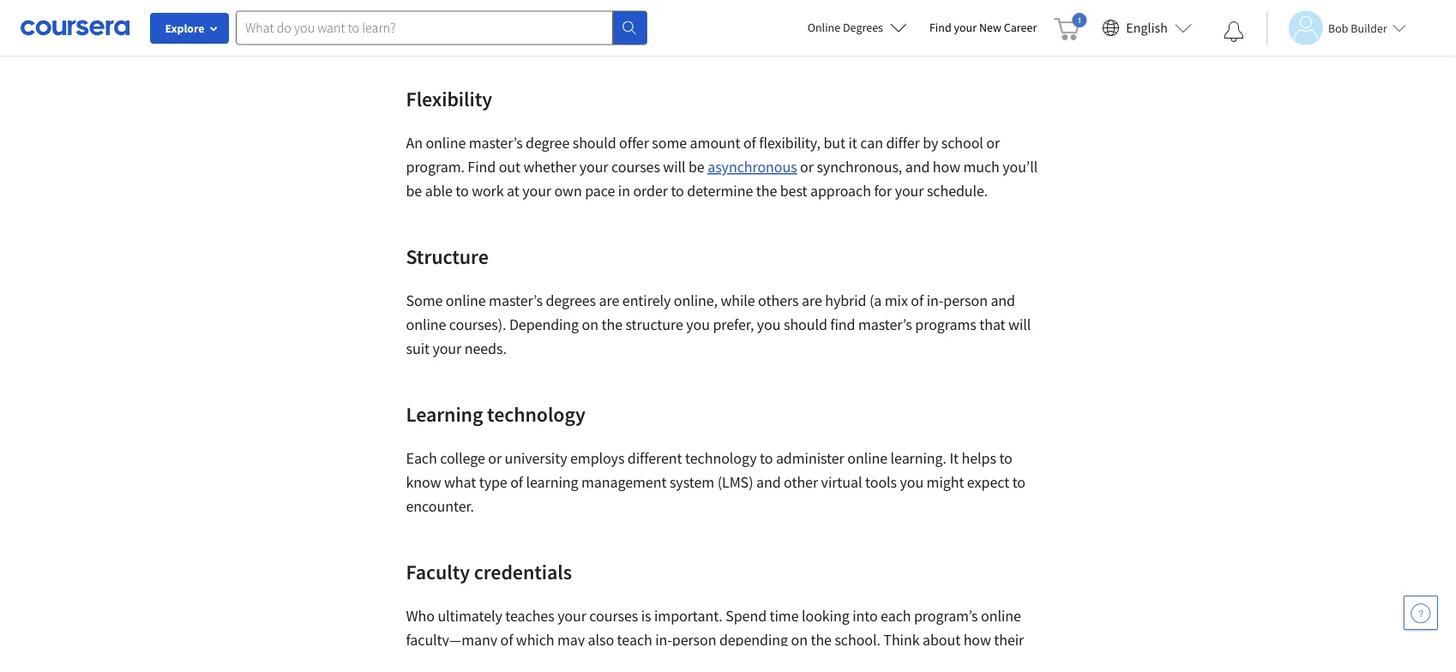 Task type: describe. For each thing, give the bounding box(es) containing it.
or right the focus
[[848, 24, 862, 43]]

area,
[[551, 24, 582, 43]]

marketing,
[[615, 0, 684, 19]]

each
[[881, 607, 911, 626]]

know
[[406, 473, 441, 492]]

how inside or synchronous, and how much you'll be able to work at your own pace in order to determine the best approach for your schedule.
[[933, 157, 960, 177]]

in- inside who ultimately teaches your courses is important. spend time looking into each program's online faculty—many of which may also teach in-person depending on the school. think about how thei
[[655, 631, 672, 647]]

able
[[425, 181, 453, 201]]

teach
[[617, 631, 652, 647]]

you down others
[[757, 315, 781, 334]]

about inside 'marketing, operations, or management. if you're interested in learning about a niche area, look for programs that allow you to focus or concentrate in it.'
[[461, 24, 499, 43]]

that inside 'marketing, operations, or management. if you're interested in learning about a niche area, look for programs that allow you to focus or concentrate in it.'
[[701, 24, 727, 43]]

type
[[479, 473, 507, 492]]

at
[[507, 181, 519, 201]]

also
[[588, 631, 614, 647]]

looking
[[802, 607, 849, 626]]

that inside "some online master's degrees are entirely online, while others are hybrid (a mix of in-person and online courses). depending on the structure you prefer, you should find master's programs that will suit your needs."
[[979, 315, 1005, 334]]

faculty—many
[[406, 631, 497, 647]]

each
[[406, 449, 437, 468]]

other
[[784, 473, 818, 492]]

synchronous,
[[817, 157, 902, 177]]

What do you want to learn? text field
[[236, 11, 613, 45]]

niche
[[513, 24, 548, 43]]

or inside each college or university employs different technology to administer online learning. it helps to know what type of learning management system (lms) and other virtual tools you might expect to encounter.
[[488, 449, 502, 468]]

expect
[[967, 473, 1009, 492]]

you down online,
[[686, 315, 710, 334]]

university
[[505, 449, 567, 468]]

while
[[721, 291, 755, 310]]

important.
[[654, 607, 723, 626]]

career
[[1004, 20, 1037, 35]]

pace
[[585, 181, 615, 201]]

learning inside 'marketing, operations, or management. if you're interested in learning about a niche area, look for programs that allow you to focus or concentrate in it.'
[[406, 24, 458, 43]]

marketing, operations, or management. if you're interested in learning about a niche area, look for programs that allow you to focus or concentrate in it.
[[406, 0, 1005, 43]]

your inside who ultimately teaches your courses is important. spend time looking into each program's online faculty—many of which may also teach in-person depending on the school. think about how thei
[[557, 607, 586, 626]]

administer
[[776, 449, 844, 468]]

be inside an online master's degree should offer some amount of flexibility, but it can differ by school or program. find out whether your courses will be
[[689, 157, 705, 177]]

flexibility
[[406, 86, 492, 111]]

builder
[[1351, 20, 1387, 36]]

online,
[[674, 291, 718, 310]]

or inside or synchronous, and how much you'll be able to work at your own pace in order to determine the best approach for your schedule.
[[800, 157, 814, 177]]

learning technology
[[406, 401, 585, 427]]

shopping cart: 1 item image
[[1054, 13, 1087, 40]]

english
[[1126, 19, 1168, 36]]

to right expect
[[1012, 473, 1026, 492]]

schedule.
[[927, 181, 988, 201]]

ultimately
[[438, 607, 502, 626]]

the inside or synchronous, and how much you'll be able to work at your own pace in order to determine the best approach for your schedule.
[[756, 181, 777, 201]]

on inside who ultimately teaches your courses is important. spend time looking into each program's online faculty—many of which may also teach in-person depending on the school. think about how thei
[[791, 631, 808, 647]]

0 vertical spatial technology
[[487, 401, 585, 427]]

the inside "some online master's degrees are entirely online, while others are hybrid (a mix of in-person and online courses). depending on the structure you prefer, you should find master's programs that will suit your needs."
[[602, 315, 623, 334]]

online up courses).
[[446, 291, 486, 310]]

to left administer
[[760, 449, 773, 468]]

programs inside "some online master's degrees are entirely online, while others are hybrid (a mix of in-person and online courses). depending on the structure you prefer, you should find master's programs that will suit your needs."
[[915, 315, 976, 334]]

program.
[[406, 157, 465, 177]]

online degrees
[[807, 20, 883, 35]]

can
[[860, 133, 883, 153]]

on inside "some online master's degrees are entirely online, while others are hybrid (a mix of in-person and online courses). depending on the structure you prefer, you should find master's programs that will suit your needs."
[[582, 315, 599, 334]]

master's for depending
[[489, 291, 543, 310]]

management.
[[779, 0, 868, 19]]

who
[[406, 607, 435, 626]]

approach
[[810, 181, 871, 201]]

college
[[440, 449, 485, 468]]

of inside who ultimately teaches your courses is important. spend time looking into each program's online faculty—many of which may also teach in-person depending on the school. think about how thei
[[500, 631, 513, 647]]

the inside who ultimately teaches your courses is important. spend time looking into each program's online faculty—many of which may also teach in-person depending on the school. think about how thei
[[811, 631, 832, 647]]

you're
[[883, 0, 923, 19]]

to right the order
[[671, 181, 684, 201]]

2 vertical spatial master's
[[858, 315, 912, 334]]

encounter.
[[406, 497, 474, 516]]

learning.
[[891, 449, 947, 468]]

or inside an online master's degree should offer some amount of flexibility, but it can differ by school or program. find out whether your courses will be
[[986, 133, 1000, 153]]

offer
[[619, 133, 649, 153]]

english button
[[1095, 0, 1199, 56]]

determine
[[687, 181, 753, 201]]

faculty
[[406, 559, 470, 585]]

structure
[[406, 244, 489, 269]]

operations,
[[687, 0, 760, 19]]

employs
[[570, 449, 625, 468]]

out
[[499, 157, 520, 177]]

depending
[[719, 631, 788, 647]]

which
[[516, 631, 554, 647]]

might
[[927, 473, 964, 492]]

online inside who ultimately teaches your courses is important. spend time looking into each program's online faculty—many of which may also teach in-person depending on the school. think about how thei
[[981, 607, 1021, 626]]

(a
[[869, 291, 882, 310]]

online down some on the left of page
[[406, 315, 446, 334]]

if
[[871, 0, 880, 19]]

or synchronous, and how much you'll be able to work at your own pace in order to determine the best approach for your schedule.
[[406, 157, 1038, 201]]

find your new career
[[929, 20, 1037, 35]]

others
[[758, 291, 799, 310]]

think
[[883, 631, 920, 647]]

person inside "some online master's degrees are entirely online, while others are hybrid (a mix of in-person and online courses). depending on the structure you prefer, you should find master's programs that will suit your needs."
[[943, 291, 988, 310]]

mix
[[885, 291, 908, 310]]

school.
[[835, 631, 880, 647]]

asynchronous link
[[708, 157, 797, 177]]

or up allow
[[763, 0, 776, 19]]

best
[[780, 181, 807, 201]]

management
[[581, 473, 667, 492]]

online inside an online master's degree should offer some amount of flexibility, but it can differ by school or program. find out whether your courses will be
[[426, 133, 466, 153]]

degrees
[[843, 20, 883, 35]]

into
[[852, 607, 878, 626]]

show notifications image
[[1224, 21, 1244, 42]]

prefer,
[[713, 315, 754, 334]]

structure
[[626, 315, 683, 334]]

teaches
[[505, 607, 554, 626]]

will inside an online master's degree should offer some amount of flexibility, but it can differ by school or program. find out whether your courses will be
[[663, 157, 686, 177]]

you'll
[[1003, 157, 1038, 177]]

help center image
[[1411, 603, 1431, 623]]

allow
[[730, 24, 765, 43]]

different
[[628, 449, 682, 468]]

find inside an online master's degree should offer some amount of flexibility, but it can differ by school or program. find out whether your courses will be
[[468, 157, 496, 177]]

should inside an online master's degree should offer some amount of flexibility, but it can differ by school or program. find out whether your courses will be
[[573, 133, 616, 153]]

asynchronous
[[708, 157, 797, 177]]

flexibility,
[[759, 133, 821, 153]]



Task type: vqa. For each thing, say whether or not it's contained in the screenshot.
niche
yes



Task type: locate. For each thing, give the bounding box(es) containing it.
should down others
[[784, 315, 827, 334]]

1 vertical spatial the
[[602, 315, 623, 334]]

helps
[[962, 449, 996, 468]]

in- inside "some online master's degrees are entirely online, while others are hybrid (a mix of in-person and online courses). depending on the structure you prefer, you should find master's programs that will suit your needs."
[[927, 291, 943, 310]]

2 vertical spatial and
[[756, 473, 781, 492]]

master's up depending
[[489, 291, 543, 310]]

amount
[[690, 133, 740, 153]]

system
[[670, 473, 714, 492]]

0 vertical spatial programs
[[637, 24, 698, 43]]

0 horizontal spatial will
[[663, 157, 686, 177]]

how
[[933, 157, 960, 177], [963, 631, 991, 647]]

courses down offer
[[611, 157, 660, 177]]

your up may
[[557, 607, 586, 626]]

of inside "some online master's degrees are entirely online, while others are hybrid (a mix of in-person and online courses). depending on the structure you prefer, you should find master's programs that will suit your needs."
[[911, 291, 924, 310]]

1 horizontal spatial in-
[[927, 291, 943, 310]]

1 horizontal spatial on
[[791, 631, 808, 647]]

your right at
[[522, 181, 551, 201]]

find down interested
[[929, 20, 952, 35]]

hybrid
[[825, 291, 866, 310]]

1 vertical spatial find
[[468, 157, 496, 177]]

order
[[633, 181, 668, 201]]

and
[[905, 157, 930, 177], [991, 291, 1015, 310], [756, 473, 781, 492]]

of right type
[[510, 473, 523, 492]]

0 horizontal spatial learning
[[406, 24, 458, 43]]

1 vertical spatial be
[[406, 181, 422, 201]]

faculty credentials
[[406, 559, 572, 585]]

entirely
[[622, 291, 671, 310]]

for right the look
[[616, 24, 634, 43]]

and inside "some online master's degrees are entirely online, while others are hybrid (a mix of in-person and online courses). depending on the structure you prefer, you should find master's programs that will suit your needs."
[[991, 291, 1015, 310]]

your right suit
[[433, 339, 461, 358]]

you down learning.
[[900, 473, 924, 492]]

1 horizontal spatial will
[[1008, 315, 1031, 334]]

programs inside 'marketing, operations, or management. if you're interested in learning about a niche area, look for programs that allow you to focus or concentrate in it.'
[[637, 24, 698, 43]]

0 vertical spatial for
[[616, 24, 634, 43]]

bob
[[1328, 20, 1348, 36]]

for inside or synchronous, and how much you'll be able to work at your own pace in order to determine the best approach for your schedule.
[[874, 181, 892, 201]]

1 horizontal spatial about
[[923, 631, 960, 647]]

1 vertical spatial technology
[[685, 449, 757, 468]]

1 horizontal spatial how
[[963, 631, 991, 647]]

0 horizontal spatial are
[[599, 291, 619, 310]]

are right others
[[802, 291, 822, 310]]

0 vertical spatial the
[[756, 181, 777, 201]]

is
[[641, 607, 651, 626]]

of right the mix
[[911, 291, 924, 310]]

suit
[[406, 339, 430, 358]]

needs.
[[464, 339, 507, 358]]

0 vertical spatial master's
[[469, 133, 523, 153]]

to left the focus
[[795, 24, 808, 43]]

courses).
[[449, 315, 506, 334]]

1 vertical spatial that
[[979, 315, 1005, 334]]

your inside "some online master's degrees are entirely online, while others are hybrid (a mix of in-person and online courses). depending on the structure you prefer, you should find master's programs that will suit your needs."
[[433, 339, 461, 358]]

learning
[[406, 401, 483, 427]]

for
[[616, 24, 634, 43], [874, 181, 892, 201]]

each college or university employs different technology to administer online learning. it helps to know what type of learning management system (lms) and other virtual tools you might expect to encounter.
[[406, 449, 1026, 516]]

master's
[[469, 133, 523, 153], [489, 291, 543, 310], [858, 315, 912, 334]]

1 vertical spatial person
[[672, 631, 716, 647]]

1 vertical spatial learning
[[526, 473, 578, 492]]

2 vertical spatial the
[[811, 631, 832, 647]]

2 horizontal spatial in
[[993, 0, 1005, 19]]

0 vertical spatial that
[[701, 24, 727, 43]]

person
[[943, 291, 988, 310], [672, 631, 716, 647]]

learning down university
[[526, 473, 578, 492]]

1 vertical spatial in-
[[655, 631, 672, 647]]

in- right teach on the bottom left of page
[[655, 631, 672, 647]]

virtual
[[821, 473, 862, 492]]

0 horizontal spatial how
[[933, 157, 960, 177]]

work
[[472, 181, 504, 201]]

2 are from the left
[[802, 291, 822, 310]]

find
[[830, 315, 855, 334]]

0 horizontal spatial be
[[406, 181, 422, 201]]

master's inside an online master's degree should offer some amount of flexibility, but it can differ by school or program. find out whether your courses will be
[[469, 133, 523, 153]]

who ultimately teaches your courses is important. spend time looking into each program's online faculty—many of which may also teach in-person depending on the school. think about how thei
[[406, 607, 1024, 647]]

2 vertical spatial in
[[618, 181, 630, 201]]

in
[[993, 0, 1005, 19], [943, 24, 956, 43], [618, 181, 630, 201]]

of up asynchronous
[[743, 133, 756, 153]]

1 vertical spatial and
[[991, 291, 1015, 310]]

online degrees button
[[794, 9, 921, 46]]

in- right the mix
[[927, 291, 943, 310]]

it.
[[959, 24, 971, 43]]

you inside 'marketing, operations, or management. if you're interested in learning about a niche area, look for programs that allow you to focus or concentrate in it.'
[[768, 24, 792, 43]]

the left best
[[756, 181, 777, 201]]

in up new
[[993, 0, 1005, 19]]

0 vertical spatial and
[[905, 157, 930, 177]]

0 vertical spatial in-
[[927, 291, 943, 310]]

bob builder
[[1328, 20, 1387, 36]]

to
[[795, 24, 808, 43], [456, 181, 469, 201], [671, 181, 684, 201], [760, 449, 773, 468], [999, 449, 1012, 468], [1012, 473, 1026, 492]]

1 vertical spatial for
[[874, 181, 892, 201]]

0 horizontal spatial and
[[756, 473, 781, 492]]

find your new career link
[[921, 17, 1046, 39]]

technology up university
[[487, 401, 585, 427]]

1 horizontal spatial for
[[874, 181, 892, 201]]

but
[[824, 133, 845, 153]]

master's down (a
[[858, 315, 912, 334]]

technology inside each college or university employs different technology to administer online learning. it helps to know what type of learning management system (lms) and other virtual tools you might expect to encounter.
[[685, 449, 757, 468]]

0 horizontal spatial in
[[618, 181, 630, 201]]

learning up flexibility
[[406, 24, 458, 43]]

or
[[763, 0, 776, 19], [848, 24, 862, 43], [986, 133, 1000, 153], [800, 157, 814, 177], [488, 449, 502, 468]]

0 horizontal spatial for
[[616, 24, 634, 43]]

for down synchronous,
[[874, 181, 892, 201]]

of inside each college or university employs different technology to administer online learning. it helps to know what type of learning management system (lms) and other virtual tools you might expect to encounter.
[[510, 473, 523, 492]]

online
[[426, 133, 466, 153], [446, 291, 486, 310], [406, 315, 446, 334], [847, 449, 888, 468], [981, 607, 1021, 626]]

0 horizontal spatial that
[[701, 24, 727, 43]]

1 vertical spatial should
[[784, 315, 827, 334]]

how down the program's on the right of the page
[[963, 631, 991, 647]]

0 vertical spatial will
[[663, 157, 686, 177]]

how up schedule.
[[933, 157, 960, 177]]

0 vertical spatial about
[[461, 24, 499, 43]]

coursera image
[[21, 14, 129, 41]]

person down important.
[[672, 631, 716, 647]]

1 vertical spatial in
[[943, 24, 956, 43]]

person right the mix
[[943, 291, 988, 310]]

courses up also
[[589, 607, 638, 626]]

in right 'pace' on the left top
[[618, 181, 630, 201]]

of left which at left bottom
[[500, 631, 513, 647]]

online up tools
[[847, 449, 888, 468]]

1 vertical spatial master's
[[489, 291, 543, 310]]

your
[[954, 20, 977, 35], [579, 157, 608, 177], [522, 181, 551, 201], [895, 181, 924, 201], [433, 339, 461, 358], [557, 607, 586, 626]]

for inside 'marketing, operations, or management. if you're interested in learning about a niche area, look for programs that allow you to focus or concentrate in it.'
[[616, 24, 634, 43]]

should left offer
[[573, 133, 616, 153]]

look
[[585, 24, 613, 43]]

1 horizontal spatial in
[[943, 24, 956, 43]]

master's up out in the top left of the page
[[469, 133, 523, 153]]

online up the program.
[[426, 133, 466, 153]]

0 horizontal spatial the
[[602, 315, 623, 334]]

degree
[[526, 133, 570, 153]]

0 vertical spatial courses
[[611, 157, 660, 177]]

focus
[[811, 24, 845, 43]]

0 horizontal spatial about
[[461, 24, 499, 43]]

or up best
[[800, 157, 814, 177]]

are left entirely
[[599, 291, 619, 310]]

what
[[444, 473, 476, 492]]

0 horizontal spatial find
[[468, 157, 496, 177]]

school
[[941, 133, 983, 153]]

about
[[461, 24, 499, 43], [923, 631, 960, 647]]

1 horizontal spatial that
[[979, 315, 1005, 334]]

1 horizontal spatial should
[[784, 315, 827, 334]]

about left a
[[461, 24, 499, 43]]

credentials
[[474, 559, 572, 585]]

you right allow
[[768, 24, 792, 43]]

you inside each college or university employs different technology to administer online learning. it helps to know what type of learning management system (lms) and other virtual tools you might expect to encounter.
[[900, 473, 924, 492]]

time
[[770, 607, 799, 626]]

of
[[743, 133, 756, 153], [911, 291, 924, 310], [510, 473, 523, 492], [500, 631, 513, 647]]

1 horizontal spatial technology
[[685, 449, 757, 468]]

about down the program's on the right of the page
[[923, 631, 960, 647]]

and inside or synchronous, and how much you'll be able to work at your own pace in order to determine the best approach for your schedule.
[[905, 157, 930, 177]]

and inside each college or university employs different technology to administer online learning. it helps to know what type of learning management system (lms) and other virtual tools you might expect to encounter.
[[756, 473, 781, 492]]

1 horizontal spatial programs
[[915, 315, 976, 334]]

about inside who ultimately teaches your courses is important. spend time looking into each program's online faculty—many of which may also teach in-person depending on the school. think about how thei
[[923, 631, 960, 647]]

much
[[963, 157, 1000, 177]]

or up type
[[488, 449, 502, 468]]

be inside or synchronous, and how much you'll be able to work at your own pace in order to determine the best approach for your schedule.
[[406, 181, 422, 201]]

online inside each college or university employs different technology to administer online learning. it helps to know what type of learning management system (lms) and other virtual tools you might expect to encounter.
[[847, 449, 888, 468]]

1 vertical spatial courses
[[589, 607, 638, 626]]

explore
[[165, 21, 205, 36]]

your left schedule.
[[895, 181, 924, 201]]

an online master's degree should offer some amount of flexibility, but it can differ by school or program. find out whether your courses will be
[[406, 133, 1000, 177]]

may
[[557, 631, 585, 647]]

on down time
[[791, 631, 808, 647]]

explore button
[[150, 13, 229, 44]]

1 vertical spatial how
[[963, 631, 991, 647]]

0 vertical spatial find
[[929, 20, 952, 35]]

by
[[923, 133, 938, 153]]

new
[[979, 20, 1002, 35]]

1 vertical spatial will
[[1008, 315, 1031, 334]]

some
[[652, 133, 687, 153]]

your up 'pace' on the left top
[[579, 157, 608, 177]]

1 are from the left
[[599, 291, 619, 310]]

own
[[554, 181, 582, 201]]

2 horizontal spatial the
[[811, 631, 832, 647]]

your inside an online master's degree should offer some amount of flexibility, but it can differ by school or program. find out whether your courses will be
[[579, 157, 608, 177]]

online
[[807, 20, 840, 35]]

in inside or synchronous, and how much you'll be able to work at your own pace in order to determine the best approach for your schedule.
[[618, 181, 630, 201]]

will inside "some online master's degrees are entirely online, while others are hybrid (a mix of in-person and online courses). depending on the structure you prefer, you should find master's programs that will suit your needs."
[[1008, 315, 1031, 334]]

in left it.
[[943, 24, 956, 43]]

0 vertical spatial learning
[[406, 24, 458, 43]]

to right able
[[456, 181, 469, 201]]

1 horizontal spatial find
[[929, 20, 952, 35]]

technology up (lms)
[[685, 449, 757, 468]]

0 horizontal spatial in-
[[655, 631, 672, 647]]

courses
[[611, 157, 660, 177], [589, 607, 638, 626]]

0 horizontal spatial technology
[[487, 401, 585, 427]]

spend
[[726, 607, 767, 626]]

1 horizontal spatial and
[[905, 157, 930, 177]]

some
[[406, 291, 443, 310]]

learning inside each college or university employs different technology to administer online learning. it helps to know what type of learning management system (lms) and other virtual tools you might expect to encounter.
[[526, 473, 578, 492]]

0 vertical spatial on
[[582, 315, 599, 334]]

on down degrees
[[582, 315, 599, 334]]

differ
[[886, 133, 920, 153]]

0 vertical spatial person
[[943, 291, 988, 310]]

be left able
[[406, 181, 422, 201]]

0 horizontal spatial programs
[[637, 24, 698, 43]]

1 vertical spatial programs
[[915, 315, 976, 334]]

courses inside who ultimately teaches your courses is important. spend time looking into each program's online faculty—many of which may also teach in-person depending on the school. think about how thei
[[589, 607, 638, 626]]

the down looking
[[811, 631, 832, 647]]

degrees
[[546, 291, 596, 310]]

to right 'helps'
[[999, 449, 1012, 468]]

1 horizontal spatial be
[[689, 157, 705, 177]]

2 horizontal spatial and
[[991, 291, 1015, 310]]

or up much
[[986, 133, 1000, 153]]

it
[[848, 133, 857, 153]]

to inside 'marketing, operations, or management. if you're interested in learning about a niche area, look for programs that allow you to focus or concentrate in it.'
[[795, 24, 808, 43]]

tools
[[865, 473, 897, 492]]

be down the amount
[[689, 157, 705, 177]]

program's
[[914, 607, 978, 626]]

None search field
[[236, 11, 647, 45]]

will
[[663, 157, 686, 177], [1008, 315, 1031, 334]]

online right the program's on the right of the page
[[981, 607, 1021, 626]]

a
[[502, 24, 510, 43]]

courses inside an online master's degree should offer some amount of flexibility, but it can differ by school or program. find out whether your courses will be
[[611, 157, 660, 177]]

1 horizontal spatial person
[[943, 291, 988, 310]]

of inside an online master's degree should offer some amount of flexibility, but it can differ by school or program. find out whether your courses will be
[[743, 133, 756, 153]]

0 vertical spatial in
[[993, 0, 1005, 19]]

1 vertical spatial about
[[923, 631, 960, 647]]

1 horizontal spatial are
[[802, 291, 822, 310]]

0 horizontal spatial person
[[672, 631, 716, 647]]

person inside who ultimately teaches your courses is important. spend time looking into each program's online faculty—many of which may also teach in-person depending on the school. think about how thei
[[672, 631, 716, 647]]

are
[[599, 291, 619, 310], [802, 291, 822, 310]]

0 vertical spatial how
[[933, 157, 960, 177]]

you
[[768, 24, 792, 43], [686, 315, 710, 334], [757, 315, 781, 334], [900, 473, 924, 492]]

master's for out
[[469, 133, 523, 153]]

0 vertical spatial be
[[689, 157, 705, 177]]

0 vertical spatial should
[[573, 133, 616, 153]]

1 horizontal spatial the
[[756, 181, 777, 201]]

(lms)
[[717, 473, 753, 492]]

0 horizontal spatial should
[[573, 133, 616, 153]]

1 vertical spatial on
[[791, 631, 808, 647]]

some online master's degrees are entirely online, while others are hybrid (a mix of in-person and online courses). depending on the structure you prefer, you should find master's programs that will suit your needs.
[[406, 291, 1031, 358]]

your down interested
[[954, 20, 977, 35]]

how inside who ultimately teaches your courses is important. spend time looking into each program's online faculty—many of which may also teach in-person depending on the school. think about how thei
[[963, 631, 991, 647]]

find up 'work'
[[468, 157, 496, 177]]

be
[[689, 157, 705, 177], [406, 181, 422, 201]]

0 horizontal spatial on
[[582, 315, 599, 334]]

1 horizontal spatial learning
[[526, 473, 578, 492]]

should inside "some online master's degrees are entirely online, while others are hybrid (a mix of in-person and online courses). depending on the structure you prefer, you should find master's programs that will suit your needs."
[[784, 315, 827, 334]]

the down entirely
[[602, 315, 623, 334]]



